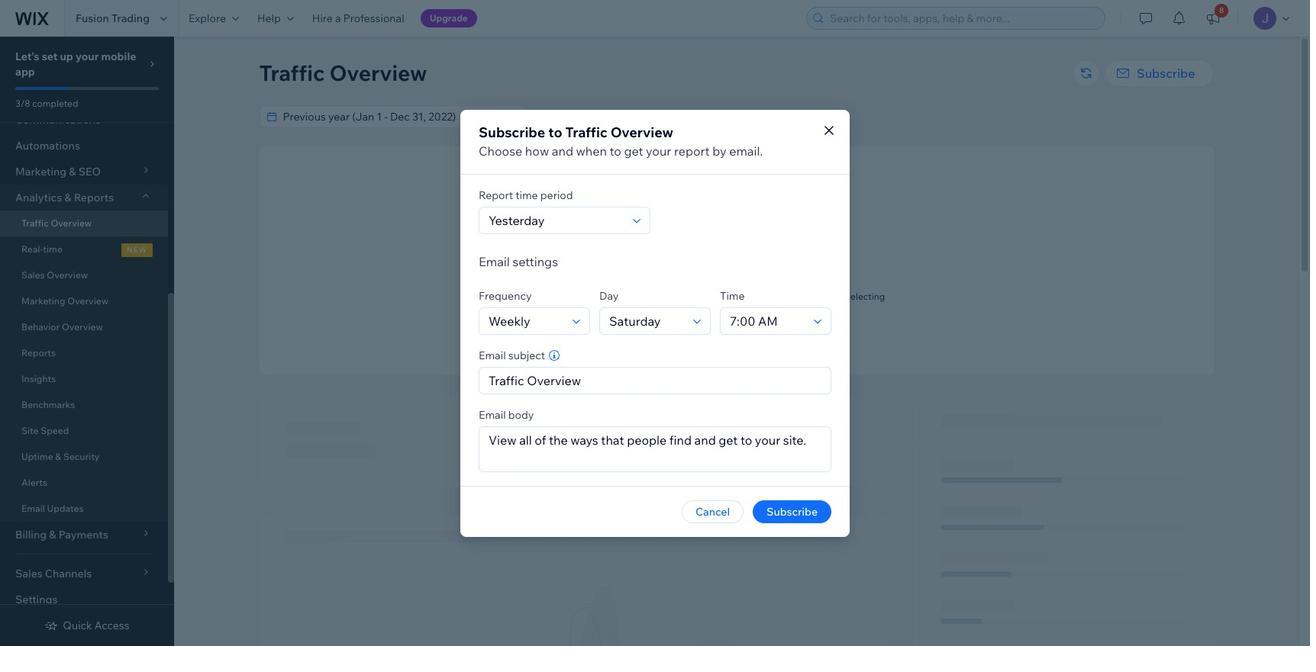 Task type: locate. For each thing, give the bounding box(es) containing it.
your right the 'like'
[[632, 291, 651, 302]]

email left subject
[[479, 349, 506, 362]]

explore
[[189, 11, 226, 25]]

Report time period field
[[484, 207, 628, 233]]

1 vertical spatial period
[[540, 188, 573, 202]]

1 vertical spatial reports
[[21, 347, 56, 359]]

& inside popup button
[[64, 191, 71, 205]]

1 vertical spatial &
[[55, 451, 61, 463]]

1 horizontal spatial to
[[584, 110, 595, 124]]

overview inside the subscribe to traffic overview choose how and when to get your report by email.
[[611, 123, 673, 141]]

time inside sidebar "element"
[[43, 244, 62, 255]]

hire for hire a marketing expert
[[687, 329, 704, 340]]

traffic overview
[[259, 60, 427, 86], [21, 218, 92, 229]]

and
[[552, 143, 573, 158]]

overview up marketing overview
[[47, 270, 88, 281]]

new
[[127, 245, 147, 255]]

hire inside 'link'
[[312, 11, 333, 25]]

when
[[576, 143, 607, 158]]

8 button
[[1197, 0, 1230, 37]]

report time period
[[479, 188, 573, 202]]

report
[[479, 188, 513, 202]]

reports up traffic overview "link"
[[74, 191, 114, 205]]

Email body text field
[[480, 427, 831, 472]]

0 horizontal spatial subscribe button
[[753, 501, 832, 523]]

0 horizontal spatial time
[[43, 244, 62, 255]]

hire a marketing expert link
[[687, 328, 786, 341]]

0 vertical spatial subscribe
[[1137, 66, 1195, 81]]

reports up insights
[[21, 347, 56, 359]]

1 horizontal spatial a
[[706, 329, 711, 340]]

1 vertical spatial a
[[706, 329, 711, 340]]

1 vertical spatial time
[[43, 244, 62, 255]]

app
[[15, 65, 35, 79]]

& for uptime
[[55, 451, 61, 463]]

&
[[64, 191, 71, 205], [55, 451, 61, 463]]

by
[[713, 143, 727, 158]]

2 vertical spatial traffic
[[21, 218, 49, 229]]

behavior overview link
[[0, 315, 168, 341]]

period up report time period field
[[540, 188, 573, 202]]

0 vertical spatial a
[[335, 11, 341, 25]]

1 vertical spatial traffic
[[565, 123, 608, 141]]

0 horizontal spatial reports
[[21, 347, 56, 359]]

alerts
[[21, 477, 47, 489]]

site
[[21, 425, 39, 437]]

a left marketing
[[706, 329, 711, 340]]

(jan
[[677, 110, 699, 124]]

selecting
[[846, 291, 885, 302]]

1 vertical spatial traffic overview
[[21, 218, 92, 229]]

email
[[479, 254, 510, 269], [479, 349, 506, 362], [479, 408, 506, 422], [21, 503, 45, 515]]

0 vertical spatial time
[[516, 188, 538, 202]]

0 horizontal spatial a
[[335, 11, 341, 25]]

& for analytics
[[64, 191, 71, 205]]

email for email updates
[[21, 503, 45, 515]]

overview down analytics & reports
[[51, 218, 92, 229]]

email left "body" at the left of the page
[[479, 408, 506, 422]]

0 vertical spatial traffic
[[752, 273, 783, 286]]

Day field
[[605, 308, 689, 334]]

traffic left on
[[736, 291, 762, 302]]

overview down professional
[[330, 60, 427, 86]]

dec
[[715, 110, 735, 124]]

0 horizontal spatial &
[[55, 451, 61, 463]]

hire right help button
[[312, 11, 333, 25]]

automations
[[15, 139, 80, 153]]

traffic
[[752, 273, 783, 286], [736, 291, 762, 302]]

subscribe
[[1137, 66, 1195, 81], [479, 123, 545, 141], [767, 505, 818, 519]]

1 vertical spatial subscribe
[[479, 123, 545, 141]]

1 horizontal spatial reports
[[74, 191, 114, 205]]

time
[[720, 289, 745, 303]]

email for email body
[[479, 408, 506, 422]]

up
[[60, 50, 73, 63]]

2 horizontal spatial subscribe
[[1137, 66, 1195, 81]]

None field
[[278, 106, 503, 128]]

3/8 completed
[[15, 98, 78, 109]]

0 horizontal spatial hire
[[312, 11, 333, 25]]

0 horizontal spatial subscribe
[[479, 123, 545, 141]]

0 vertical spatial reports
[[74, 191, 114, 205]]

time up sales overview
[[43, 244, 62, 255]]

overview for traffic overview "link"
[[51, 218, 92, 229]]

1 horizontal spatial hire
[[687, 329, 704, 340]]

overview down sales overview link
[[67, 296, 109, 307]]

2 vertical spatial your
[[632, 291, 651, 302]]

real-time
[[21, 244, 62, 255]]

settings
[[15, 593, 58, 607]]

email subject
[[479, 349, 545, 362]]

overview for marketing overview link
[[67, 296, 109, 307]]

behavior
[[21, 321, 60, 333]]

31,
[[737, 110, 751, 124]]

set
[[42, 50, 58, 63]]

& right uptime
[[55, 451, 61, 463]]

1 vertical spatial your
[[646, 143, 672, 158]]

benchmarks link
[[0, 392, 168, 418]]

compared
[[531, 110, 582, 124]]

analytics
[[15, 191, 62, 205]]

2 vertical spatial subscribe
[[767, 505, 818, 519]]

overview for behavior overview link
[[62, 321, 103, 333]]

2 horizontal spatial time
[[728, 302, 748, 314]]

period left (jan
[[642, 110, 675, 124]]

email up 'frequency'
[[479, 254, 510, 269]]

0 vertical spatial period
[[642, 110, 675, 124]]

like
[[615, 291, 630, 302]]

traffic down analytics
[[21, 218, 49, 229]]

to left get on the left
[[610, 143, 621, 158]]

1 horizontal spatial time
[[516, 188, 538, 202]]

traffic up on
[[752, 273, 783, 286]]

overview
[[330, 60, 427, 86], [611, 123, 673, 141], [51, 218, 92, 229], [47, 270, 88, 281], [67, 296, 109, 307], [62, 321, 103, 333]]

overview down marketing overview link
[[62, 321, 103, 333]]

reports inside popup button
[[74, 191, 114, 205]]

0 vertical spatial &
[[64, 191, 71, 205]]

0 vertical spatial your
[[76, 50, 99, 63]]

your inside let's set up your mobile app
[[76, 50, 99, 63]]

0 vertical spatial subscribe button
[[1105, 60, 1214, 87]]

email inside sidebar "element"
[[21, 503, 45, 515]]

1 vertical spatial hire
[[687, 329, 704, 340]]

professional
[[343, 11, 404, 25]]

hire
[[312, 11, 333, 25], [687, 329, 704, 340]]

a inside 'link'
[[335, 11, 341, 25]]

overview inside "link"
[[51, 218, 92, 229]]

sales
[[21, 270, 45, 281]]

time
[[516, 188, 538, 202], [43, 244, 62, 255], [728, 302, 748, 314]]

& right analytics
[[64, 191, 71, 205]]

site
[[653, 291, 668, 302]]

1 horizontal spatial subscribe button
[[1105, 60, 1214, 87]]

0 vertical spatial hire
[[312, 11, 333, 25]]

your right get on the left
[[646, 143, 672, 158]]

your
[[76, 50, 99, 63], [646, 143, 672, 158], [632, 291, 651, 302]]

2 vertical spatial time
[[728, 302, 748, 314]]

time up "hire a marketing expert" link
[[728, 302, 748, 314]]

a left professional
[[335, 11, 341, 25]]

traffic overview down 'hire a professional'
[[259, 60, 427, 86]]

traffic down help button
[[259, 60, 325, 86]]

traffic up when
[[565, 123, 608, 141]]

email settings
[[479, 254, 558, 269]]

email.
[[729, 143, 763, 158]]

1 horizontal spatial subscribe
[[767, 505, 818, 519]]

get
[[624, 143, 643, 158]]

to left previous
[[584, 110, 595, 124]]

settings
[[513, 254, 558, 269]]

quick access button
[[45, 619, 130, 633]]

your right up
[[76, 50, 99, 63]]

compared to previous period (jan 1 - dec 31, 2021)
[[531, 110, 781, 124]]

email body
[[479, 408, 534, 422]]

2021)
[[753, 110, 781, 124]]

body
[[508, 408, 534, 422]]

overview up get on the left
[[611, 123, 673, 141]]

expert
[[759, 329, 786, 340]]

behavior overview
[[21, 321, 103, 333]]

Search for tools, apps, help & more... field
[[825, 8, 1100, 29]]

0 horizontal spatial traffic
[[21, 218, 49, 229]]

1 horizontal spatial traffic overview
[[259, 60, 427, 86]]

how
[[525, 143, 549, 158]]

0 horizontal spatial traffic overview
[[21, 218, 92, 229]]

let's set up your mobile app
[[15, 50, 136, 79]]

time for report
[[516, 188, 538, 202]]

period
[[642, 110, 675, 124], [540, 188, 573, 202]]

traffic overview down analytics & reports
[[21, 218, 92, 229]]

your inside the subscribe to traffic overview choose how and when to get your report by email.
[[646, 143, 672, 158]]

time for real-
[[43, 244, 62, 255]]

hire down the another
[[687, 329, 704, 340]]

reports link
[[0, 341, 168, 367]]

0 horizontal spatial to
[[549, 123, 562, 141]]

subject
[[508, 349, 545, 362]]

day
[[599, 289, 619, 303]]

email down the alerts
[[21, 503, 45, 515]]

quick
[[63, 619, 92, 633]]

to up and
[[549, 123, 562, 141]]

1 horizontal spatial &
[[64, 191, 71, 205]]

analytics & reports
[[15, 191, 114, 205]]

2 horizontal spatial traffic
[[565, 123, 608, 141]]

time right report
[[516, 188, 538, 202]]

subscribe inside the subscribe to traffic overview choose how and when to get your report by email.
[[479, 123, 545, 141]]

0 vertical spatial traffic
[[259, 60, 325, 86]]



Task type: vqa. For each thing, say whether or not it's contained in the screenshot.
Report
yes



Task type: describe. For each thing, give the bounding box(es) containing it.
traffic inside the subscribe to traffic overview choose how and when to get your report by email.
[[565, 123, 608, 141]]

not
[[690, 273, 708, 286]]

let's
[[15, 50, 39, 63]]

email updates
[[21, 503, 84, 515]]

hire a professional link
[[303, 0, 414, 37]]

uptime & security link
[[0, 444, 168, 470]]

choose
[[479, 143, 523, 158]]

sidebar element
[[0, 0, 174, 647]]

overview for sales overview link
[[47, 270, 88, 281]]

on
[[764, 291, 775, 302]]

email for email subject
[[479, 349, 506, 362]]

fusion
[[76, 11, 109, 25]]

email updates link
[[0, 496, 168, 522]]

real-
[[21, 244, 43, 255]]

have
[[697, 291, 717, 302]]

traffic overview inside "link"
[[21, 218, 92, 229]]

security
[[63, 451, 100, 463]]

marketing overview
[[21, 296, 109, 307]]

-
[[709, 110, 713, 124]]

Email subject field
[[484, 368, 826, 394]]

try
[[831, 291, 844, 302]]

a for professional
[[335, 11, 341, 25]]

not enough traffic looks like your site didn't have any traffic on those dates. try selecting another time period.
[[588, 273, 885, 314]]

looks
[[588, 291, 613, 302]]

mobile
[[101, 50, 136, 63]]

to for traffic
[[549, 123, 562, 141]]

8
[[1219, 5, 1224, 15]]

frequency
[[479, 289, 532, 303]]

traffic overview link
[[0, 211, 168, 237]]

1 horizontal spatial traffic
[[259, 60, 325, 86]]

traffic inside "link"
[[21, 218, 49, 229]]

enough
[[711, 273, 750, 286]]

marketing
[[714, 329, 757, 340]]

insights
[[21, 373, 56, 385]]

help button
[[248, 0, 303, 37]]

2 horizontal spatial to
[[610, 143, 621, 158]]

page skeleton image
[[259, 399, 1214, 647]]

email for email settings
[[479, 254, 510, 269]]

upgrade
[[430, 12, 468, 24]]

previous
[[597, 110, 640, 124]]

cancel button
[[682, 501, 744, 523]]

updates
[[47, 503, 84, 515]]

trading
[[111, 11, 150, 25]]

to for previous
[[584, 110, 595, 124]]

sales overview link
[[0, 263, 168, 289]]

uptime & security
[[21, 451, 100, 463]]

site speed link
[[0, 418, 168, 444]]

1 vertical spatial subscribe button
[[753, 501, 832, 523]]

time inside not enough traffic looks like your site didn't have any traffic on those dates. try selecting another time period.
[[728, 302, 748, 314]]

analytics & reports button
[[0, 185, 168, 211]]

uptime
[[21, 451, 53, 463]]

Frequency field
[[484, 308, 568, 334]]

1 vertical spatial traffic
[[736, 291, 762, 302]]

quick access
[[63, 619, 130, 633]]

cancel
[[696, 505, 730, 519]]

a for marketing
[[706, 329, 711, 340]]

didn't
[[670, 291, 695, 302]]

hire a professional
[[312, 11, 404, 25]]

completed
[[32, 98, 78, 109]]

1
[[702, 110, 707, 124]]

upgrade button
[[420, 9, 477, 27]]

help
[[257, 11, 281, 25]]

access
[[95, 619, 130, 633]]

report
[[674, 143, 710, 158]]

benchmarks
[[21, 399, 75, 411]]

automations link
[[0, 133, 168, 159]]

your inside not enough traffic looks like your site didn't have any traffic on those dates. try selecting another time period.
[[632, 291, 651, 302]]

Time field
[[725, 308, 809, 334]]

alerts link
[[0, 470, 168, 496]]

speed
[[41, 425, 69, 437]]

sales overview
[[21, 270, 88, 281]]

hire a marketing expert
[[687, 329, 786, 340]]

marketing overview link
[[0, 289, 168, 315]]

hire for hire a professional
[[312, 11, 333, 25]]

dates.
[[803, 291, 829, 302]]

those
[[777, 291, 801, 302]]

0 horizontal spatial period
[[540, 188, 573, 202]]

insights link
[[0, 367, 168, 392]]

site speed
[[21, 425, 69, 437]]

1 horizontal spatial period
[[642, 110, 675, 124]]

another
[[693, 302, 726, 314]]

settings link
[[0, 587, 168, 613]]

any
[[719, 291, 734, 302]]

0 vertical spatial traffic overview
[[259, 60, 427, 86]]

3/8
[[15, 98, 30, 109]]



